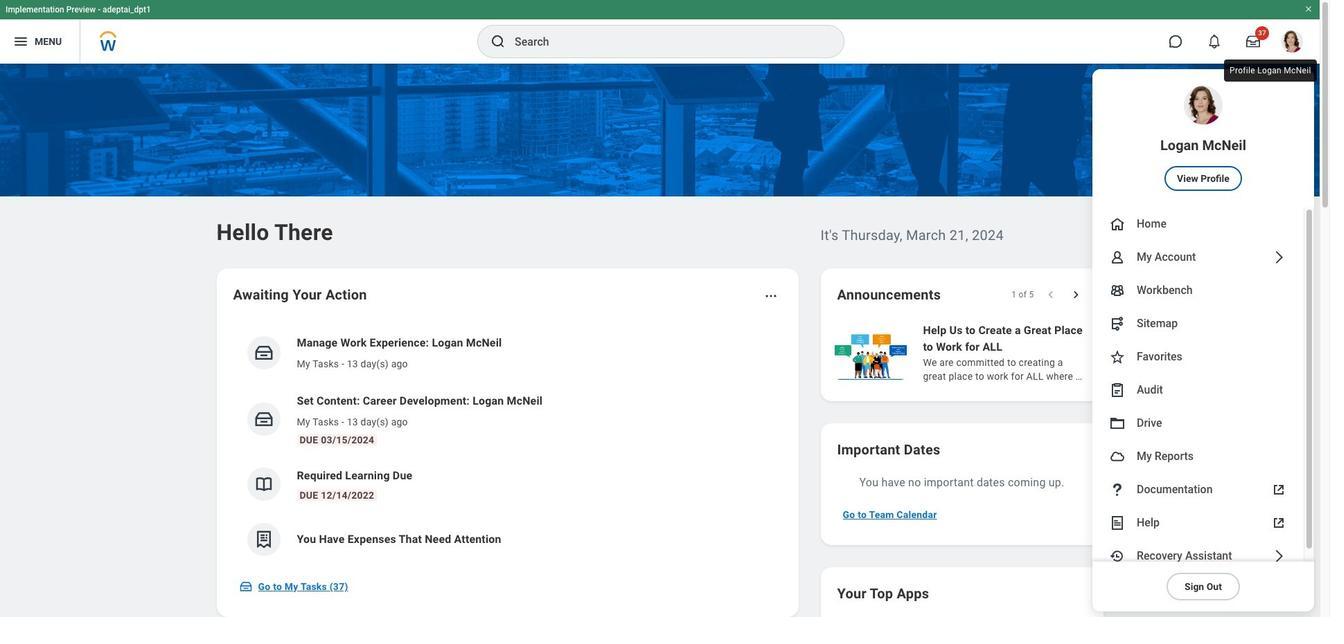 Task type: describe. For each thing, give the bounding box(es) containing it.
6 menu item from the top
[[1093, 341, 1304, 374]]

inbox large image
[[1246, 35, 1260, 48]]

5 menu item from the top
[[1093, 308, 1304, 341]]

logan mcneil image
[[1281, 30, 1303, 53]]

8 menu item from the top
[[1093, 407, 1304, 441]]

11 menu item from the top
[[1093, 507, 1304, 540]]

3 menu item from the top
[[1093, 241, 1304, 274]]

12 menu item from the top
[[1093, 540, 1304, 574]]

0 horizontal spatial list
[[233, 324, 782, 568]]

chevron right image
[[1271, 549, 1287, 565]]

2 inbox image from the top
[[253, 409, 274, 430]]

chevron right image
[[1271, 249, 1287, 266]]

10 menu item from the top
[[1093, 474, 1304, 507]]

chevron left small image
[[1044, 288, 1058, 302]]

ext link image for third menu item from the bottom
[[1271, 482, 1287, 499]]

folder open image
[[1109, 416, 1126, 432]]

document image
[[1109, 515, 1126, 532]]

home image
[[1109, 216, 1126, 233]]

4 menu item from the top
[[1093, 274, 1304, 308]]

user image
[[1109, 249, 1126, 266]]

1 inbox image from the top
[[253, 343, 274, 364]]

contact card matrix manager image
[[1109, 283, 1126, 299]]

2 menu item from the top
[[1093, 208, 1304, 241]]

justify image
[[12, 33, 29, 50]]



Task type: vqa. For each thing, say whether or not it's contained in the screenshot.
the 'transformation import' Image
no



Task type: locate. For each thing, give the bounding box(es) containing it.
1 menu item from the top
[[1093, 69, 1314, 208]]

question image
[[1109, 482, 1126, 499]]

7 menu item from the top
[[1093, 374, 1304, 407]]

notifications large image
[[1208, 35, 1221, 48]]

2 ext link image from the top
[[1271, 515, 1287, 532]]

1 ext link image from the top
[[1271, 482, 1287, 499]]

menu
[[1093, 69, 1314, 612]]

1 vertical spatial ext link image
[[1271, 515, 1287, 532]]

0 vertical spatial ext link image
[[1271, 482, 1287, 499]]

1 vertical spatial inbox image
[[253, 409, 274, 430]]

book open image
[[253, 475, 274, 495]]

endpoints image
[[1109, 316, 1126, 333]]

tooltip
[[1221, 57, 1320, 85]]

chevron right small image
[[1069, 288, 1082, 302]]

main content
[[0, 64, 1330, 618]]

status
[[1012, 290, 1034, 301]]

star image
[[1109, 349, 1126, 366]]

list
[[832, 321, 1330, 385], [233, 324, 782, 568]]

paste image
[[1109, 382, 1126, 399]]

0 vertical spatial inbox image
[[253, 343, 274, 364]]

close environment banner image
[[1305, 5, 1313, 13]]

inbox image
[[239, 581, 253, 594]]

ext link image
[[1271, 482, 1287, 499], [1271, 515, 1287, 532]]

menu item
[[1093, 69, 1314, 208], [1093, 208, 1304, 241], [1093, 241, 1304, 274], [1093, 274, 1304, 308], [1093, 308, 1304, 341], [1093, 341, 1304, 374], [1093, 374, 1304, 407], [1093, 407, 1304, 441], [1093, 441, 1304, 474], [1093, 474, 1304, 507], [1093, 507, 1304, 540], [1093, 540, 1304, 574]]

avatar image
[[1109, 449, 1126, 466]]

banner
[[0, 0, 1320, 612]]

search image
[[490, 33, 506, 50]]

ext link image for 2nd menu item from the bottom of the page
[[1271, 515, 1287, 532]]

dashboard expenses image
[[253, 530, 274, 551]]

inbox image
[[253, 343, 274, 364], [253, 409, 274, 430]]

1 horizontal spatial list
[[832, 321, 1330, 385]]

9 menu item from the top
[[1093, 441, 1304, 474]]

Search Workday  search field
[[515, 26, 815, 57]]

time image
[[1109, 549, 1126, 565]]



